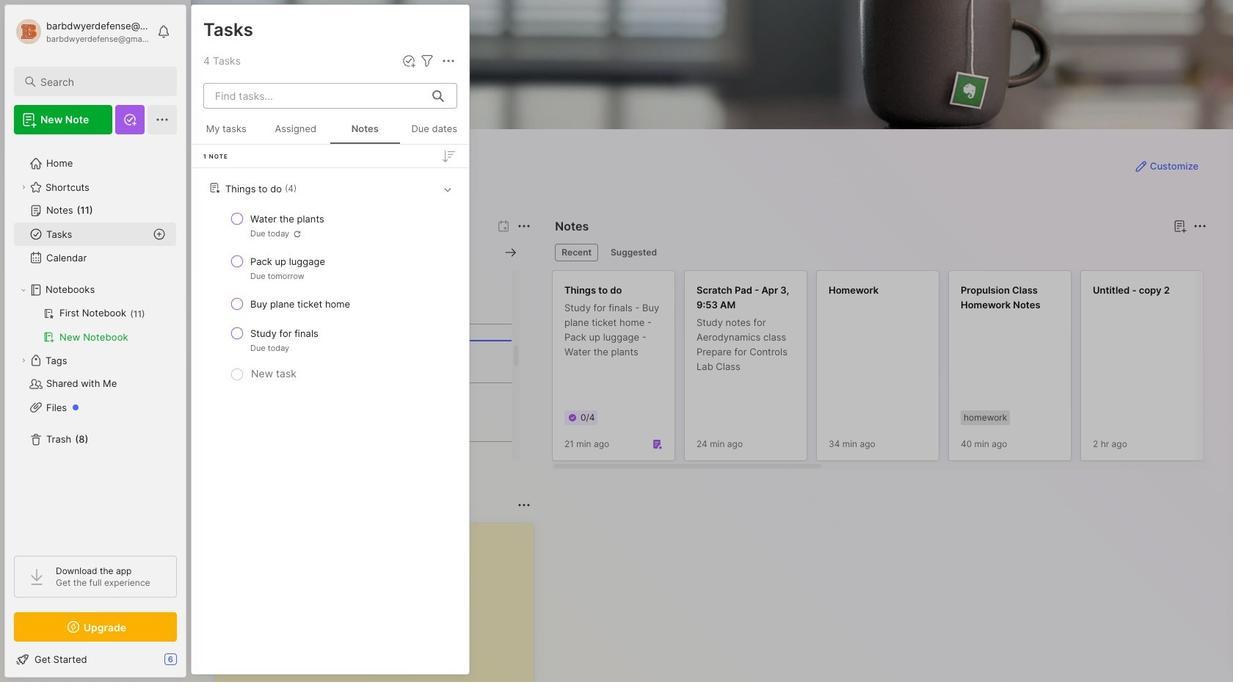 Task type: locate. For each thing, give the bounding box(es) containing it.
row up buy plane ticket home 3 cell
[[198, 248, 463, 288]]

Account field
[[14, 17, 150, 46]]

none search field inside main element
[[40, 73, 164, 90]]

1 horizontal spatial tab
[[604, 244, 664, 261]]

tab
[[555, 244, 599, 261], [604, 244, 664, 261]]

tree
[[5, 143, 186, 543]]

expand notebooks image
[[19, 286, 28, 294]]

0 horizontal spatial row group
[[192, 174, 469, 385]]

Help and Learning task checklist field
[[5, 648, 186, 671]]

row up pack up luggage 2 "cell"
[[198, 206, 463, 245]]

click to collapse image
[[185, 655, 196, 673]]

None search field
[[40, 73, 164, 90]]

row
[[198, 206, 463, 245], [198, 248, 463, 288], [198, 291, 463, 317], [198, 320, 463, 360]]

filter tasks image
[[419, 52, 436, 70]]

row down buy plane ticket home 3 cell
[[198, 320, 463, 360]]

Sort options field
[[440, 147, 458, 165]]

new task image
[[402, 54, 416, 68]]

0 horizontal spatial tab
[[555, 244, 599, 261]]

4 row from the top
[[198, 320, 463, 360]]

tab list
[[555, 244, 1205, 261]]

row up study for finals 4 cell
[[198, 291, 463, 317]]

row group
[[192, 174, 469, 385], [553, 270, 1234, 470]]

study for finals 4 cell
[[250, 326, 319, 341]]

Filter tasks field
[[419, 52, 436, 70]]

group
[[14, 302, 176, 349]]

Start writing… text field
[[227, 524, 533, 682]]

tree inside main element
[[5, 143, 186, 543]]



Task type: describe. For each thing, give the bounding box(es) containing it.
2 row from the top
[[198, 248, 463, 288]]

1 tab from the left
[[555, 244, 599, 261]]

collapse qa-tasks_sections_bynote_0 image
[[441, 182, 455, 197]]

group inside tree
[[14, 302, 176, 349]]

3 row from the top
[[198, 291, 463, 317]]

expand tags image
[[19, 356, 28, 365]]

Find tasks… text field
[[206, 84, 424, 108]]

1 row from the top
[[198, 206, 463, 245]]

More actions and view options field
[[436, 52, 458, 70]]

more actions and view options image
[[440, 52, 458, 70]]

2 tab from the left
[[604, 244, 664, 261]]

1 horizontal spatial row group
[[553, 270, 1234, 470]]

main element
[[0, 0, 191, 682]]

buy plane ticket home 3 cell
[[250, 297, 350, 311]]

Search text field
[[40, 75, 164, 89]]

water the plants 1 cell
[[250, 212, 324, 226]]

pack up luggage 2 cell
[[250, 254, 325, 269]]



Task type: vqa. For each thing, say whether or not it's contained in the screenshot.
the effective
no



